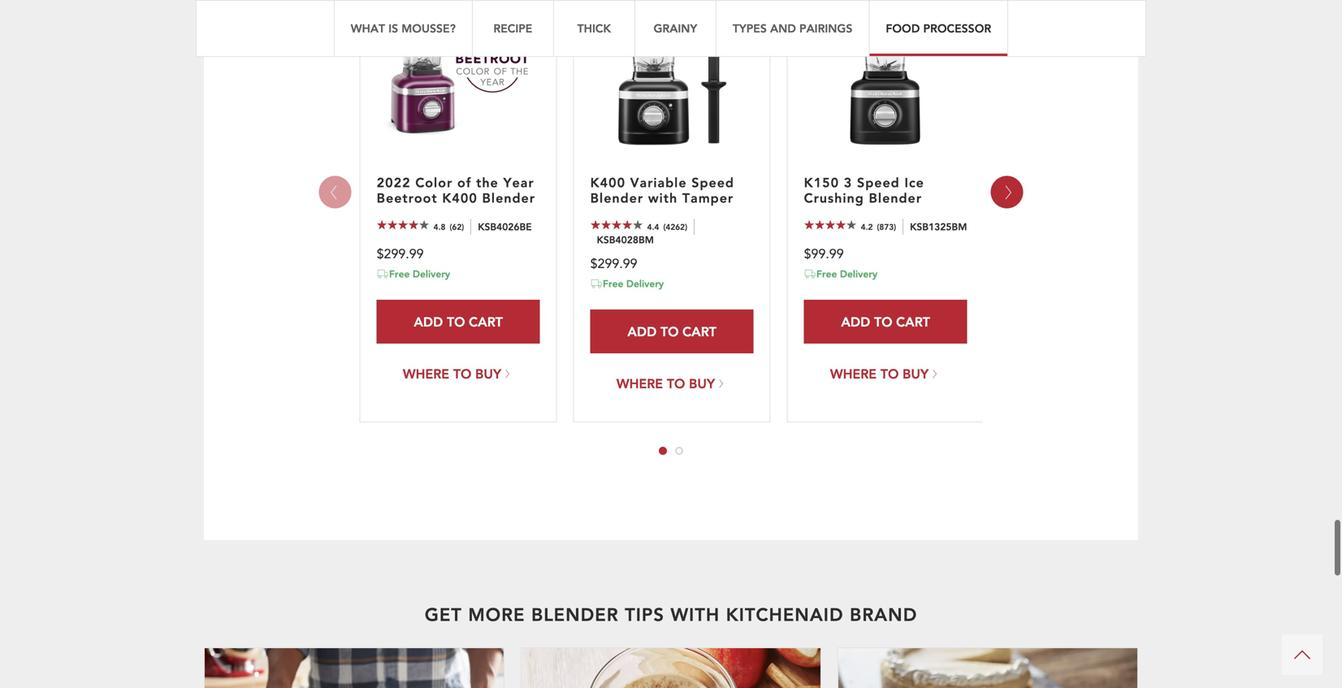 Task type: vqa. For each thing, say whether or not it's contained in the screenshot.


Task type: describe. For each thing, give the bounding box(es) containing it.
3 gray henley with grease spots on the front image from the left
[[839, 649, 1138, 689]]

add for blender
[[842, 313, 871, 330]]

food
[[886, 21, 920, 36]]

★★★★ ★ for k150 3 speed ice crushing blender
[[804, 219, 847, 242]]

types and pairings
[[733, 21, 853, 36]]

k400 variable speed blender with tamper image
[[591, 0, 754, 150]]

add to cart button for tamper
[[591, 310, 754, 354]]

k150 3 speed ice crushing blender
[[804, 174, 925, 207]]

4.4
[[648, 221, 660, 232]]

is
[[389, 21, 398, 36]]

with
[[671, 603, 720, 626]]

★★★★★ for 2022 color of the year beetroot k400 blender
[[377, 219, 430, 231]]

to for blender
[[875, 313, 893, 330]]

crushing
[[804, 190, 865, 207]]

buy for tamper
[[689, 375, 715, 392]]

1 gray henley with grease spots on the front image from the left
[[205, 649, 504, 689]]

recipe button
[[472, 0, 553, 57]]

4.4 (4262)
[[648, 221, 688, 232]]

2022 color of the year beetroot k400 blender
[[377, 174, 536, 207]]

grainy button
[[635, 0, 716, 57]]

year
[[504, 174, 535, 191]]

where for tamper
[[617, 375, 663, 392]]

variable
[[631, 174, 687, 191]]

★★★★★ for k150 3 speed ice crushing blender
[[804, 219, 857, 231]]

types and pairings button
[[716, 0, 869, 57]]

where to buy link for beetroot
[[377, 352, 540, 396]]

4.2 (873)
[[861, 221, 897, 232]]

processor
[[924, 21, 992, 36]]

free for k400 variable speed blender with tamper
[[603, 277, 624, 290]]

where to buy for blender
[[831, 365, 929, 382]]

to for blender
[[881, 365, 899, 382]]

$299.99 for k400 variable speed blender with tamper
[[591, 255, 638, 273]]

add for tamper
[[628, 323, 657, 340]]

$99.99
[[804, 245, 844, 263]]

(62)
[[450, 221, 464, 232]]

what is mousse? button
[[334, 0, 472, 57]]

kitchenaid
[[726, 603, 844, 626]]

add to cart button for blender
[[804, 300, 968, 344]]

the
[[476, 174, 499, 191]]

free delivery for blender
[[817, 267, 878, 280]]

delivery for beetroot
[[413, 267, 450, 280]]

tamper
[[683, 190, 734, 207]]

2022 color of the year beetroot k400 blender image
[[377, 0, 540, 150]]

speed for $99.99
[[858, 174, 900, 191]]

(4262)
[[664, 221, 688, 232]]

speed for $299.99
[[692, 174, 735, 191]]

more
[[469, 603, 525, 626]]

k150 3 speed ice crushing blender link
[[804, 174, 925, 207]]

add to cart for beetroot
[[414, 313, 503, 330]]

add to cart for tamper
[[628, 323, 717, 340]]

and
[[771, 21, 797, 36]]

2 previous image from the left
[[999, 182, 1019, 203]]

ksb1325bm
[[911, 220, 968, 233]]

3
[[844, 174, 853, 191]]

k400 variable speed blender with tamper
[[591, 174, 735, 207]]

ice
[[905, 174, 925, 191]]

★ for 2022 color of the year beetroot k400 blender
[[377, 230, 387, 242]]

get
[[425, 603, 462, 626]]

to for tamper
[[661, 323, 679, 340]]

with
[[649, 190, 678, 207]]

1 previous image from the left
[[324, 182, 344, 203]]

add to cart for blender
[[842, 313, 931, 330]]

ksb4028bm
[[597, 233, 654, 246]]

color
[[416, 174, 453, 191]]

free delivery for beetroot
[[389, 267, 450, 280]]

★★★★ for 2022 color of the year beetroot k400 blender
[[377, 219, 419, 231]]

★★★★ for k150 3 speed ice crushing blender
[[804, 219, 847, 231]]



Task type: locate. For each thing, give the bounding box(es) containing it.
2 horizontal spatial gray henley with grease spots on the front image
[[839, 649, 1138, 689]]

to
[[447, 313, 465, 330], [875, 313, 893, 330], [661, 323, 679, 340]]

professional image
[[804, 0, 968, 150]]

1 horizontal spatial add
[[628, 323, 657, 340]]

0 horizontal spatial free
[[389, 267, 410, 280]]

k400 inside 2022 color of the year beetroot k400 blender
[[443, 190, 478, 207]]

2 horizontal spatial to
[[875, 313, 893, 330]]

1 horizontal spatial ★
[[591, 230, 601, 242]]

0 horizontal spatial buy
[[476, 365, 502, 382]]

★
[[377, 230, 387, 242], [591, 230, 601, 242], [804, 230, 815, 242]]

to for beetroot
[[453, 365, 472, 382]]

pairings
[[800, 21, 853, 36]]

free delivery down 4.8
[[389, 267, 450, 280]]

k400 inside k400 variable speed blender with tamper
[[591, 174, 626, 191]]

delivery
[[413, 267, 450, 280], [840, 267, 878, 280], [627, 277, 664, 290]]

2 horizontal spatial free
[[817, 267, 838, 280]]

2 ★★★★★ from the left
[[591, 219, 644, 231]]

0 horizontal spatial blender
[[482, 190, 536, 207]]

1 blender from the left
[[482, 190, 536, 207]]

add to cart button
[[377, 300, 540, 344], [804, 300, 968, 344], [591, 310, 754, 354]]

2 horizontal spatial blender
[[869, 190, 923, 207]]

k400 variable speed blender with tamper link
[[591, 174, 735, 207]]

1 horizontal spatial free delivery
[[603, 277, 664, 290]]

★★★★
[[377, 219, 419, 231], [591, 219, 633, 231], [804, 219, 847, 231]]

add to cart
[[414, 313, 503, 330], [842, 313, 931, 330], [628, 323, 717, 340]]

speed
[[692, 174, 735, 191], [858, 174, 900, 191]]

tab list
[[360, 447, 983, 455]]

0 horizontal spatial $299.99
[[377, 245, 424, 263]]

1 horizontal spatial $299.99
[[591, 255, 638, 273]]

2 horizontal spatial buy
[[903, 365, 929, 382]]

0 horizontal spatial where to buy
[[403, 365, 502, 382]]

2 horizontal spatial ★★★★ ★
[[804, 219, 847, 242]]

blender inside 2022 color of the year beetroot k400 blender
[[482, 190, 536, 207]]

1 horizontal spatial k400
[[591, 174, 626, 191]]

0 horizontal spatial cart
[[469, 313, 503, 330]]

blender inside k150 3 speed ice crushing blender
[[869, 190, 923, 207]]

0 horizontal spatial add
[[414, 313, 443, 330]]

★★★★★ down crushing
[[804, 219, 857, 231]]

get more blender tips with kitchenaid brand
[[425, 603, 918, 626]]

2 horizontal spatial add to cart
[[842, 313, 931, 330]]

add to cart button for beetroot
[[377, 300, 540, 344]]

0 horizontal spatial to
[[447, 313, 465, 330]]

free delivery for tamper
[[603, 277, 664, 290]]

where
[[403, 365, 450, 382], [831, 365, 877, 382], [617, 375, 663, 392]]

add for beetroot
[[414, 313, 443, 330]]

★★★★★ up ksb4028bm
[[591, 219, 644, 231]]

2 ★★★★ from the left
[[591, 219, 633, 231]]

speed inside k150 3 speed ice crushing blender
[[858, 174, 900, 191]]

0 horizontal spatial add to cart
[[414, 313, 503, 330]]

4.2
[[861, 221, 873, 232]]

★★★★ down crushing
[[804, 219, 847, 231]]

3 blender from the left
[[869, 190, 923, 207]]

1 ★ from the left
[[377, 230, 387, 242]]

where to buy for beetroot
[[403, 365, 502, 382]]

★ for k400 variable speed blender with tamper
[[591, 230, 601, 242]]

★★★★★
[[377, 219, 430, 231], [591, 219, 644, 231], [804, 219, 857, 231]]

blender up (873)
[[869, 190, 923, 207]]

(873)
[[877, 221, 897, 232]]

to for tamper
[[667, 375, 686, 392]]

beetroot
[[377, 190, 438, 207]]

0 horizontal spatial ★★★★
[[377, 219, 419, 231]]

blender up ksb4026be at the top
[[482, 190, 536, 207]]

free down ksb4028bm
[[603, 277, 624, 290]]

4.8
[[434, 221, 446, 232]]

1 horizontal spatial to
[[661, 323, 679, 340]]

2022
[[377, 174, 411, 191]]

0 horizontal spatial free delivery
[[389, 267, 450, 280]]

1 horizontal spatial cart
[[683, 323, 717, 340]]

0 horizontal spatial ★
[[377, 230, 387, 242]]

★★★★ down "beetroot"
[[377, 219, 419, 231]]

speed inside k400 variable speed blender with tamper
[[692, 174, 735, 191]]

1 horizontal spatial ★★★★
[[591, 219, 633, 231]]

0 horizontal spatial to
[[453, 365, 472, 382]]

2 horizontal spatial add to cart button
[[804, 300, 968, 344]]

free for 2022 color of the year beetroot k400 blender
[[389, 267, 410, 280]]

2 horizontal spatial where
[[831, 365, 877, 382]]

4.8 (62)
[[434, 221, 464, 232]]

delivery down ksb4028bm
[[627, 277, 664, 290]]

blender
[[532, 603, 619, 626]]

$299.99 down "beetroot"
[[377, 245, 424, 263]]

where to buy link for blender
[[804, 352, 968, 396]]

k400 up (62)
[[443, 190, 478, 207]]

where to buy
[[403, 365, 502, 382], [831, 365, 929, 382], [617, 375, 715, 392]]

delivery for blender
[[840, 267, 878, 280]]

speed right the with at the top of the page
[[692, 174, 735, 191]]

gray henley with grease spots on the front image
[[205, 649, 504, 689], [522, 649, 821, 689], [839, 649, 1138, 689]]

0 horizontal spatial where to buy link
[[377, 352, 540, 396]]

★★★★ ★ down "beetroot"
[[377, 219, 419, 242]]

add
[[414, 313, 443, 330], [842, 313, 871, 330], [628, 323, 657, 340]]

ksb4026be
[[478, 220, 532, 233]]

1 horizontal spatial ★★★★ ★
[[591, 219, 633, 242]]

2 horizontal spatial add
[[842, 313, 871, 330]]

blender up ksb4028bm
[[591, 190, 644, 207]]

what
[[351, 21, 385, 36]]

cart for beetroot
[[469, 313, 503, 330]]

free down the $99.99
[[817, 267, 838, 280]]

★★★★ ★ up the $99.99
[[804, 219, 847, 242]]

tips
[[625, 603, 665, 626]]

blender
[[482, 190, 536, 207], [591, 190, 644, 207], [869, 190, 923, 207]]

buy for beetroot
[[476, 365, 502, 382]]

2 horizontal spatial where to buy
[[831, 365, 929, 382]]

1 ★★★★ ★ from the left
[[377, 219, 419, 242]]

1 ★★★★★ from the left
[[377, 219, 430, 231]]

free for k150 3 speed ice crushing blender
[[817, 267, 838, 280]]

where to buy link
[[377, 352, 540, 396], [804, 352, 968, 396], [591, 362, 754, 406]]

2 horizontal spatial to
[[881, 365, 899, 382]]

0 horizontal spatial previous image
[[324, 182, 344, 203]]

3 ★ from the left
[[804, 230, 815, 242]]

1 horizontal spatial where to buy
[[617, 375, 715, 392]]

1 horizontal spatial speed
[[858, 174, 900, 191]]

0 horizontal spatial add to cart button
[[377, 300, 540, 344]]

2 horizontal spatial where to buy link
[[804, 352, 968, 396]]

where for blender
[[831, 365, 877, 382]]

to
[[453, 365, 472, 382], [881, 365, 899, 382], [667, 375, 686, 392]]

1 horizontal spatial free
[[603, 277, 624, 290]]

thick button
[[553, 0, 635, 57]]

3 ★★★★ ★ from the left
[[804, 219, 847, 242]]

1 horizontal spatial gray henley with grease spots on the front image
[[522, 649, 821, 689]]

food processor button
[[869, 0, 1009, 57]]

where for beetroot
[[403, 365, 450, 382]]

buy for blender
[[903, 365, 929, 382]]

3 ★★★★★ from the left
[[804, 219, 857, 231]]

2 gray henley with grease spots on the front image from the left
[[522, 649, 821, 689]]

delivery down 4.8
[[413, 267, 450, 280]]

0 horizontal spatial ★★★★★
[[377, 219, 430, 231]]

delivery for tamper
[[627, 277, 664, 290]]

2 speed from the left
[[858, 174, 900, 191]]

cart for blender
[[897, 313, 931, 330]]

1 horizontal spatial buy
[[689, 375, 715, 392]]

$299.99 for 2022 color of the year beetroot k400 blender
[[377, 245, 424, 263]]

0 horizontal spatial gray henley with grease spots on the front image
[[205, 649, 504, 689]]

previous image
[[324, 182, 344, 203], [999, 182, 1019, 203]]

2022 color of the year beetroot k400 blender link
[[377, 174, 536, 207]]

free delivery
[[389, 267, 450, 280], [817, 267, 878, 280], [603, 277, 664, 290]]

★★★★ up ksb4028bm
[[591, 219, 633, 231]]

k150
[[804, 174, 840, 191]]

blender inside k400 variable speed blender with tamper
[[591, 190, 644, 207]]

free down "beetroot"
[[389, 267, 410, 280]]

2 horizontal spatial ★
[[804, 230, 815, 242]]

0 horizontal spatial k400
[[443, 190, 478, 207]]

grainy
[[654, 21, 698, 36]]

types
[[733, 21, 767, 36]]

2 horizontal spatial ★★★★★
[[804, 219, 857, 231]]

free
[[389, 267, 410, 280], [817, 267, 838, 280], [603, 277, 624, 290]]

1 horizontal spatial previous image
[[999, 182, 1019, 203]]

★★★★ ★
[[377, 219, 419, 242], [591, 219, 633, 242], [804, 219, 847, 242]]

0 horizontal spatial delivery
[[413, 267, 450, 280]]

1 horizontal spatial to
[[667, 375, 686, 392]]

★★★★★ for k400 variable speed blender with tamper
[[591, 219, 644, 231]]

2 ★★★★ ★ from the left
[[591, 219, 633, 242]]

1 horizontal spatial ★★★★★
[[591, 219, 644, 231]]

1 horizontal spatial where to buy link
[[591, 362, 754, 406]]

1 horizontal spatial blender
[[591, 190, 644, 207]]

1 horizontal spatial delivery
[[627, 277, 664, 290]]

speed right 3
[[858, 174, 900, 191]]

0 horizontal spatial where
[[403, 365, 450, 382]]

0 horizontal spatial speed
[[692, 174, 735, 191]]

★ for k150 3 speed ice crushing blender
[[804, 230, 815, 242]]

1 horizontal spatial add to cart
[[628, 323, 717, 340]]

★ left 4.4
[[591, 230, 601, 242]]

★ down "beetroot"
[[377, 230, 387, 242]]

delivery down the $99.99
[[840, 267, 878, 280]]

$299.99 down ksb4028bm
[[591, 255, 638, 273]]

of
[[458, 174, 472, 191]]

recipe
[[494, 21, 533, 36]]

where to buy for tamper
[[617, 375, 715, 392]]

thick
[[578, 21, 611, 36]]

1 speed from the left
[[692, 174, 735, 191]]

★★★★ ★ left 4.4
[[591, 219, 633, 242]]

2 horizontal spatial ★★★★
[[804, 219, 847, 231]]

cart
[[469, 313, 503, 330], [897, 313, 931, 330], [683, 323, 717, 340]]

mousse?
[[402, 21, 456, 36]]

$299.99
[[377, 245, 424, 263], [591, 255, 638, 273]]

2 blender from the left
[[591, 190, 644, 207]]

★★★★ for k400 variable speed blender with tamper
[[591, 219, 633, 231]]

to for beetroot
[[447, 313, 465, 330]]

free delivery down ksb4028bm
[[603, 277, 664, 290]]

what is mousse?
[[351, 21, 456, 36]]

★ up the $99.99
[[804, 230, 815, 242]]

★★★★ ★ for k400 variable speed blender with tamper
[[591, 219, 633, 242]]

★★★★ ★ for 2022 color of the year beetroot k400 blender
[[377, 219, 419, 242]]

k400 left the variable
[[591, 174, 626, 191]]

3 ★★★★ from the left
[[804, 219, 847, 231]]

brand
[[850, 603, 918, 626]]

where to buy link for tamper
[[591, 362, 754, 406]]

k400
[[591, 174, 626, 191], [443, 190, 478, 207]]

buy
[[476, 365, 502, 382], [903, 365, 929, 382], [689, 375, 715, 392]]

2 horizontal spatial cart
[[897, 313, 931, 330]]

★★★★★ down "beetroot"
[[377, 219, 430, 231]]

2 horizontal spatial free delivery
[[817, 267, 878, 280]]

2 ★ from the left
[[591, 230, 601, 242]]

food processor
[[886, 21, 992, 36]]

free delivery down the $99.99
[[817, 267, 878, 280]]

1 horizontal spatial add to cart button
[[591, 310, 754, 354]]

0 horizontal spatial ★★★★ ★
[[377, 219, 419, 242]]

1 ★★★★ from the left
[[377, 219, 419, 231]]

1 horizontal spatial where
[[617, 375, 663, 392]]

cart for tamper
[[683, 323, 717, 340]]

2 horizontal spatial delivery
[[840, 267, 878, 280]]



